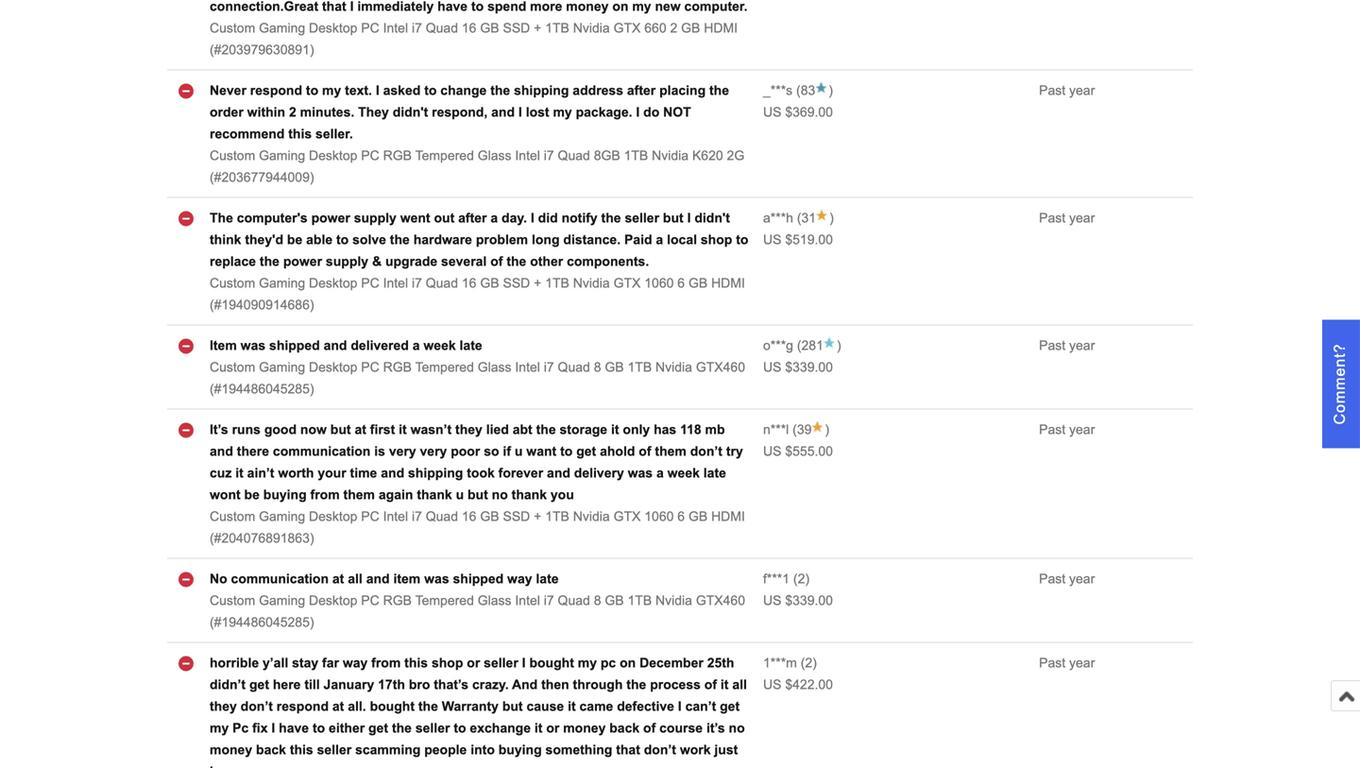 Task type: locate. For each thing, give the bounding box(es) containing it.
i
[[376, 83, 380, 98], [519, 105, 522, 120], [636, 105, 640, 120], [531, 211, 535, 226], [687, 211, 691, 226], [522, 656, 526, 671], [678, 699, 682, 714], [272, 721, 275, 736]]

feedback left by buyer. element containing a***h
[[763, 211, 794, 226]]

1***m ( 2 ) us $422.00
[[763, 656, 833, 692]]

( 31
[[794, 211, 816, 226]]

respond
[[250, 83, 302, 98], [277, 699, 329, 714]]

feedback left by buyer. element for ( 83
[[763, 83, 793, 98]]

rgb inside never respond to my text. i asked to change the shipping address after placing the order within 2 minutes. they didn't respond, and i lost my package. i do not recommend this seller. custom gaming desktop pc rgb tempered glass intel i7 quad 8gb 1tb nvidia k620 2g (#203677944009)
[[383, 149, 412, 163]]

(#203979630891)
[[210, 43, 314, 57]]

(#194486045285)
[[210, 382, 314, 397], [210, 615, 314, 630]]

1 rgb from the top
[[383, 149, 412, 163]]

past for us $519.00
[[1039, 211, 1066, 226]]

2 vertical spatial at
[[332, 699, 344, 714]]

gaming inside it's runs good now but at first it wasn't they lied abt the storage it only has 118 mb and there communication is very very poor so if u want to get ahold of them don't try cuz it ain't worth your time and shipping took forever and delivery was a week late wont be buying from them again thank u but no thank you custom gaming desktop pc intel i7 quad 16 gb ssd + 1tb nvidia gtx 1060 6 gb hdmi (#204076891863)
[[259, 509, 305, 524]]

4 pc from the top
[[361, 360, 380, 375]]

didn't down the asked
[[393, 105, 428, 120]]

be inside it's runs good now but at first it wasn't they lied abt the storage it only has 118 mb and there communication is very very poor so if u want to get ahold of them don't try cuz it ain't worth your time and shipping took forever and delivery was a week late wont be buying from them again thank u but no thank you custom gaming desktop pc intel i7 quad 16 gb ssd + 1tb nvidia gtx 1060 6 gb hdmi (#204076891863)
[[244, 488, 260, 502]]

1 (#194486045285) from the top
[[210, 382, 314, 397]]

power
[[311, 211, 350, 226], [283, 254, 322, 269]]

1 vertical spatial at
[[332, 572, 344, 586]]

to
[[306, 83, 319, 98], [424, 83, 437, 98], [336, 233, 349, 247], [736, 233, 749, 247], [560, 444, 573, 459], [313, 721, 325, 736], [454, 721, 466, 736]]

0 horizontal spatial or
[[467, 656, 480, 671]]

1 past year from the top
[[1039, 83, 1095, 98]]

1 tempered from the top
[[415, 149, 474, 163]]

( for 31
[[797, 211, 802, 226]]

0 horizontal spatial shop
[[432, 656, 463, 671]]

from inside 'horrible y'all stay far way from this shop or seller i bought my pc on december 25th didn't get here till january 17th bro that's crazy. and then through the process of it all they don't respond at all. bought the warranty but cause it came defective i can't get my pc  fix i have to either get the seller to exchange it or money back of course it's no money back this seller scamming people into buying something that don't work just bogus man'
[[371, 656, 401, 671]]

1 vertical spatial (#194486045285)
[[210, 615, 314, 630]]

at left all.
[[332, 699, 344, 714]]

2 (#194486045285) from the top
[[210, 615, 314, 630]]

2 horizontal spatial was
[[628, 466, 653, 481]]

computer's
[[237, 211, 308, 226]]

1 16 from the top
[[462, 21, 477, 36]]

0 vertical spatial rgb
[[383, 149, 412, 163]]

0 vertical spatial from
[[310, 488, 340, 502]]

feedback left by buyer. element containing _***s
[[763, 83, 793, 98]]

17th
[[378, 678, 405, 692]]

4 past year element from the top
[[1039, 423, 1095, 437]]

us for us $339.00
[[763, 360, 782, 375]]

people
[[424, 743, 467, 757]]

1tb inside custom gaming desktop pc intel i7 quad 16 gb ssd + 1tb nvidia gtx 660 2 gb hdmi (#203979630891)
[[545, 21, 570, 36]]

don't
[[690, 444, 723, 459], [241, 699, 273, 714], [644, 743, 676, 757]]

i7 up want
[[544, 360, 554, 375]]

and left item
[[366, 572, 390, 586]]

you gave me a computer which does not have ethernet adapter software. so no wired connection.you gave me a wifi adapter that is broken. so no wireless connection.great that i immediately have to spend more money on my new computer. element
[[210, 0, 748, 14]]

1 ssd from the top
[[503, 21, 530, 36]]

1 vertical spatial bought
[[370, 699, 415, 714]]

1 vertical spatial buying
[[499, 743, 542, 757]]

glass down never respond to my text. i asked to change the shipping address after placing the order within 2 minutes. they didn't respond, and i lost my package. i do not recommend this seller. element
[[478, 149, 512, 163]]

don't down course
[[644, 743, 676, 757]]

1 vertical spatial shipping
[[408, 466, 463, 481]]

nvidia down components.
[[573, 276, 610, 291]]

( right a***h
[[797, 211, 802, 226]]

3 16 from the top
[[462, 509, 477, 524]]

2 vertical spatial hdmi
[[712, 509, 745, 524]]

and
[[512, 678, 538, 692]]

3 feedback left by buyer. element from the top
[[763, 338, 794, 353]]

nvidia
[[573, 21, 610, 36], [652, 149, 689, 163], [573, 276, 610, 291], [656, 360, 693, 375], [573, 509, 610, 524], [656, 594, 693, 608]]

respond up within at the left top of the page
[[250, 83, 302, 98]]

intel inside the computer's power supply went out after a day. i did notify the seller but i didn't think they'd be able to solve the hardware problem long distance. paid a local shop to replace the power supply & upgrade several of the other components. custom gaming desktop pc intel i7 quad 16 gb ssd + 1tb nvidia gtx 1060 6 gb hdmi (#194090914686)
[[383, 276, 408, 291]]

my
[[322, 83, 341, 98], [553, 105, 572, 120], [578, 656, 597, 671], [210, 721, 229, 736]]

feedback left by buyer. element for ( 31
[[763, 211, 794, 226]]

1 horizontal spatial very
[[420, 444, 447, 459]]

past year for $369.00
[[1039, 83, 1095, 98]]

seller inside the computer's power supply went out after a day. i did notify the seller but i didn't think they'd be able to solve the hardware problem long distance. paid a local shop to replace the power supply & upgrade several of the other components. custom gaming desktop pc intel i7 quad 16 gb ssd + 1tb nvidia gtx 1060 6 gb hdmi (#194090914686)
[[625, 211, 660, 226]]

6 down local
[[678, 276, 685, 291]]

worth
[[278, 466, 314, 481]]

bogus
[[210, 765, 249, 768]]

0 vertical spatial 1060
[[645, 276, 674, 291]]

custom down item at the left top of page
[[210, 360, 255, 375]]

it's runs good now but at first it wasn't they lied abt the storage it only has 118 mb and there communication is very very poor so if u want to get ahold of them don't try cuz it ain't worth your time and shipping took forever and delivery was a week late wont be buying from them again thank u but no thank you element
[[210, 423, 743, 502]]

3 rgb from the top
[[383, 594, 412, 608]]

out
[[434, 211, 455, 226]]

6 inside the computer's power supply went out after a day. i did notify the seller but i didn't think they'd be able to solve the hardware problem long distance. paid a local shop to replace the power supply & upgrade several of the other components. custom gaming desktop pc intel i7 quad 16 gb ssd + 1tb nvidia gtx 1060 6 gb hdmi (#194090914686)
[[678, 276, 685, 291]]

bought
[[530, 656, 574, 671], [370, 699, 415, 714]]

the down bro
[[418, 699, 438, 714]]

the down on
[[627, 678, 647, 692]]

think
[[210, 233, 241, 247]]

( for 281
[[797, 338, 802, 353]]

1 vertical spatial respond
[[277, 699, 329, 714]]

either
[[329, 721, 365, 736]]

3 + from the top
[[534, 509, 542, 524]]

gaming inside never respond to my text. i asked to change the shipping address after placing the order within 2 minutes. they didn't respond, and i lost my package. i do not recommend this seller. custom gaming desktop pc rgb tempered glass intel i7 quad 8gb 1tb nvidia k620 2g (#203677944009)
[[259, 149, 305, 163]]

0 vertical spatial bought
[[530, 656, 574, 671]]

0 horizontal spatial don't
[[241, 699, 273, 714]]

pc up the text.
[[361, 21, 380, 36]]

0 vertical spatial gtx
[[614, 21, 641, 36]]

6 desktop from the top
[[309, 594, 358, 608]]

feedback left by buyer. element containing o***g
[[763, 338, 794, 353]]

2 vertical spatial gtx
[[614, 509, 641, 524]]

4 feedback left by buyer. element from the top
[[763, 423, 789, 437]]

2 right 660
[[670, 21, 678, 36]]

3 us from the top
[[763, 360, 782, 375]]

desktop down your
[[309, 509, 358, 524]]

5 feedback left by buyer. element from the top
[[763, 572, 790, 586]]

1 vertical spatial 8
[[594, 594, 601, 608]]

to right want
[[560, 444, 573, 459]]

1 gtx from the top
[[614, 21, 641, 36]]

1 horizontal spatial or
[[546, 721, 560, 736]]

gb inside no communication at all and item was shipped way late custom gaming desktop pc rgb tempered glass intel i7 quad 8 gb 1tb nvidia gtx460 (#194486045285)
[[605, 594, 624, 608]]

2 custom from the top
[[210, 149, 255, 163]]

1060 down has
[[645, 509, 674, 524]]

1 feedback left by buyer. element from the top
[[763, 83, 793, 98]]

0 horizontal spatial shipped
[[269, 338, 320, 353]]

0 horizontal spatial be
[[244, 488, 260, 502]]

ssd inside the computer's power supply went out after a day. i did notify the seller but i didn't think they'd be able to solve the hardware problem long distance. paid a local shop to replace the power supply & upgrade several of the other components. custom gaming desktop pc intel i7 quad 16 gb ssd + 1tb nvidia gtx 1060 6 gb hdmi (#194090914686)
[[503, 276, 530, 291]]

2 horizontal spatial don't
[[690, 444, 723, 459]]

3 past year element from the top
[[1039, 338, 1095, 353]]

2 $339.00 from the top
[[785, 594, 833, 608]]

0 horizontal spatial u
[[456, 488, 464, 502]]

all inside 'horrible y'all stay far way from this shop or seller i bought my pc on december 25th didn't get here till january 17th bro that's crazy. and then through the process of it all they don't respond at all. bought the warranty but cause it came defective i can't get my pc  fix i have to either get the seller to exchange it or money back of course it's no money back this seller scamming people into buying something that don't work just bogus man'
[[733, 678, 747, 692]]

week inside it's runs good now but at first it wasn't they lied abt the storage it only has 118 mb and there communication is very very poor so if u want to get ahold of them don't try cuz it ain't worth your time and shipping took forever and delivery was a week late wont be buying from them again thank u but no thank you custom gaming desktop pc intel i7 quad 16 gb ssd + 1tb nvidia gtx 1060 6 gb hdmi (#204076891863)
[[668, 466, 700, 481]]

was right item
[[424, 572, 449, 586]]

communication down the now
[[273, 444, 371, 459]]

quad down you gave me a computer which does not have ethernet adapter software. so no wired connection.you gave me a wifi adapter that is broken. so no wireless connection.great that i immediately have to spend more money on my new computer. element
[[426, 21, 458, 36]]

feedback left by buyer. element up us $519.00
[[763, 211, 794, 226]]

feedback left by buyer. element left 39
[[763, 423, 789, 437]]

0 vertical spatial late
[[460, 338, 482, 353]]

feedback left by buyer. element for ( 281
[[763, 338, 794, 353]]

2 very from the left
[[420, 444, 447, 459]]

1 desktop from the top
[[309, 21, 358, 36]]

they inside it's runs good now but at first it wasn't they lied abt the storage it only has 118 mb and there communication is very very poor so if u want to get ahold of them don't try cuz it ain't worth your time and shipping took forever and delivery was a week late wont be buying from them again thank u but no thank you custom gaming desktop pc intel i7 quad 16 gb ssd + 1tb nvidia gtx 1060 6 gb hdmi (#204076891863)
[[455, 423, 483, 437]]

f***1
[[763, 572, 790, 586]]

feedback left by buyer. element
[[763, 83, 793, 98], [763, 211, 794, 226], [763, 338, 794, 353], [763, 423, 789, 437], [763, 572, 790, 586], [763, 656, 797, 671]]

2 us from the top
[[763, 233, 782, 247]]

desktop
[[309, 21, 358, 36], [309, 149, 358, 163], [309, 276, 358, 291], [309, 360, 358, 375], [309, 509, 358, 524], [309, 594, 358, 608]]

3 pc from the top
[[361, 276, 380, 291]]

was inside item was shipped and delivered a week late custom gaming desktop pc rgb tempered glass intel i7 quad 8 gb 1tb nvidia gtx460 (#194486045285)
[[241, 338, 266, 353]]

( inside f***1 ( 2 ) us $339.00
[[794, 572, 798, 586]]

1 $339.00 from the top
[[785, 360, 833, 375]]

quad down several
[[426, 276, 458, 291]]

comment? link
[[1323, 320, 1361, 448]]

2 past from the top
[[1039, 211, 1066, 226]]

i left can't
[[678, 699, 682, 714]]

0 vertical spatial week
[[424, 338, 456, 353]]

4 gaming from the top
[[259, 360, 305, 375]]

quad left the 8gb
[[558, 149, 590, 163]]

and left lost
[[491, 105, 515, 120]]

0 horizontal spatial was
[[241, 338, 266, 353]]

of down only
[[639, 444, 651, 459]]

6 gaming from the top
[[259, 594, 305, 608]]

they down didn't
[[210, 699, 237, 714]]

2 8 from the top
[[594, 594, 601, 608]]

0 horizontal spatial from
[[310, 488, 340, 502]]

4 year from the top
[[1070, 423, 1095, 437]]

hdmi
[[704, 21, 738, 36], [712, 276, 745, 291], [712, 509, 745, 524]]

1tb down you
[[545, 509, 570, 524]]

bought down the 17th on the left bottom of page
[[370, 699, 415, 714]]

tempered inside item was shipped and delivered a week late custom gaming desktop pc rgb tempered glass intel i7 quad 8 gb 1tb nvidia gtx460 (#194486045285)
[[415, 360, 474, 375]]

the right placing
[[710, 83, 729, 98]]

rgb
[[383, 149, 412, 163], [383, 360, 412, 375], [383, 594, 412, 608]]

feedback left by buyer. element containing n***l
[[763, 423, 789, 437]]

3 ssd from the top
[[503, 509, 530, 524]]

3 desktop from the top
[[309, 276, 358, 291]]

5 gaming from the top
[[259, 509, 305, 524]]

past for us $555.00
[[1039, 423, 1066, 437]]

3 tempered from the top
[[415, 594, 474, 608]]

power up able
[[311, 211, 350, 226]]

tempered up wasn't
[[415, 360, 474, 375]]

0 horizontal spatial way
[[343, 656, 368, 671]]

2 past year element from the top
[[1039, 211, 1095, 226]]

way
[[507, 572, 532, 586], [343, 656, 368, 671]]

back
[[610, 721, 640, 736], [256, 743, 286, 757]]

0 vertical spatial at
[[355, 423, 367, 437]]

hardware
[[414, 233, 472, 247]]

1 vertical spatial back
[[256, 743, 286, 757]]

0 vertical spatial them
[[655, 444, 687, 459]]

can't
[[686, 699, 716, 714]]

week
[[424, 338, 456, 353], [668, 466, 700, 481]]

1 past from the top
[[1039, 83, 1066, 98]]

0 vertical spatial hdmi
[[704, 21, 738, 36]]

the up upgrade
[[390, 233, 410, 247]]

item was shipped and delivered a week late custom gaming desktop pc rgb tempered glass intel i7 quad 8 gb 1tb nvidia gtx460 (#194486045285)
[[210, 338, 745, 397]]

1 vertical spatial way
[[343, 656, 368, 671]]

desktop inside custom gaming desktop pc intel i7 quad 16 gb ssd + 1tb nvidia gtx 660 2 gb hdmi (#203979630891)
[[309, 21, 358, 36]]

5 custom from the top
[[210, 509, 255, 524]]

thank
[[417, 488, 452, 502], [512, 488, 547, 502]]

1060
[[645, 276, 674, 291], [645, 509, 674, 524]]

4 custom from the top
[[210, 360, 255, 375]]

4 past from the top
[[1039, 423, 1066, 437]]

5 pc from the top
[[361, 509, 380, 524]]

1 vertical spatial 16
[[462, 276, 477, 291]]

1 horizontal spatial thank
[[512, 488, 547, 502]]

the inside it's runs good now but at first it wasn't they lied abt the storage it only has 118 mb and there communication is very very poor so if u want to get ahold of them don't try cuz it ain't worth your time and shipping took forever and delivery was a week late wont be buying from them again thank u but no thank you custom gaming desktop pc intel i7 quad 16 gb ssd + 1tb nvidia gtx 1060 6 gb hdmi (#204076891863)
[[536, 423, 556, 437]]

year for us $555.00
[[1070, 423, 1095, 437]]

1 horizontal spatial way
[[507, 572, 532, 586]]

week right delivered on the top
[[424, 338, 456, 353]]

hdmi inside custom gaming desktop pc intel i7 quad 16 gb ssd + 1tb nvidia gtx 660 2 gb hdmi (#203979630891)
[[704, 21, 738, 36]]

1 horizontal spatial be
[[287, 233, 303, 247]]

desktop inside no communication at all and item was shipped way late custom gaming desktop pc rgb tempered glass intel i7 quad 8 gb 1tb nvidia gtx460 (#194486045285)
[[309, 594, 358, 608]]

custom inside it's runs good now but at first it wasn't they lied abt the storage it only has 118 mb and there communication is very very poor so if u want to get ahold of them don't try cuz it ain't worth your time and shipping took forever and delivery was a week late wont be buying from them again thank u but no thank you custom gaming desktop pc intel i7 quad 16 gb ssd + 1tb nvidia gtx 1060 6 gb hdmi (#204076891863)
[[210, 509, 255, 524]]

feedback left by buyer. element up $422.00
[[763, 656, 797, 671]]

1tb down other
[[545, 276, 570, 291]]

i7 down again
[[412, 509, 422, 524]]

0 horizontal spatial all
[[348, 572, 363, 586]]

i7 inside custom gaming desktop pc intel i7 quad 16 gb ssd + 1tb nvidia gtx 660 2 gb hdmi (#203979630891)
[[412, 21, 422, 36]]

1 horizontal spatial they
[[455, 423, 483, 437]]

us down 1***m
[[763, 678, 782, 692]]

custom down recommend
[[210, 149, 255, 163]]

respond inside never respond to my text. i asked to change the shipping address after placing the order within 2 minutes. they didn't respond, and i lost my package. i do not recommend this seller. custom gaming desktop pc rgb tempered glass intel i7 quad 8gb 1tb nvidia k620 2g (#203677944009)
[[250, 83, 302, 98]]

no communication at all and item was shipped way late element
[[210, 572, 559, 586]]

but right the now
[[331, 423, 351, 437]]

but up local
[[663, 211, 684, 226]]

2 feedback left by buyer. element from the top
[[763, 211, 794, 226]]

0 horizontal spatial no
[[492, 488, 508, 502]]

was right item at the left top of page
[[241, 338, 266, 353]]

gb up pc
[[605, 594, 624, 608]]

all
[[348, 572, 363, 586], [733, 678, 747, 692]]

2 year from the top
[[1070, 211, 1095, 226]]

2 gtx from the top
[[614, 276, 641, 291]]

this inside never respond to my text. i asked to change the shipping address after placing the order within 2 minutes. they didn't respond, and i lost my package. i do not recommend this seller. custom gaming desktop pc rgb tempered glass intel i7 quad 8gb 1tb nvidia k620 2g (#203677944009)
[[288, 127, 312, 141]]

1 vertical spatial gtx
[[614, 276, 641, 291]]

1 glass from the top
[[478, 149, 512, 163]]

1tb inside item was shipped and delivered a week late custom gaming desktop pc rgb tempered glass intel i7 quad 8 gb 1tb nvidia gtx460 (#194486045285)
[[628, 360, 652, 375]]

3 gaming from the top
[[259, 276, 305, 291]]

past year element for $339.00
[[1039, 338, 1095, 353]]

back up that
[[610, 721, 640, 736]]

past for us $369.00
[[1039, 83, 1066, 98]]

no down the took
[[492, 488, 508, 502]]

0 vertical spatial 8
[[594, 360, 601, 375]]

i7 down lost
[[544, 149, 554, 163]]

past year for $339.00
[[1039, 338, 1095, 353]]

no inside 'horrible y'all stay far way from this shop or seller i bought my pc on december 25th didn't get here till january 17th bro that's crazy. and then through the process of it all they don't respond at all. bought the warranty but cause it came defective i can't get my pc  fix i have to either get the seller to exchange it or money back of course it's no money back this seller scamming people into buying something that don't work just bogus man'
[[729, 721, 745, 736]]

intel inside it's runs good now but at first it wasn't they lied abt the storage it only has 118 mb and there communication is very very poor so if u want to get ahold of them don't try cuz it ain't worth your time and shipping took forever and delivery was a week late wont be buying from them again thank u but no thank you custom gaming desktop pc intel i7 quad 16 gb ssd + 1tb nvidia gtx 1060 6 gb hdmi (#204076891863)
[[383, 509, 408, 524]]

1 past year element from the top
[[1039, 83, 1095, 98]]

1 pc from the top
[[361, 21, 380, 36]]

2 desktop from the top
[[309, 149, 358, 163]]

1 vertical spatial didn't
[[695, 211, 730, 226]]

+ inside custom gaming desktop pc intel i7 quad 16 gb ssd + 1tb nvidia gtx 660 2 gb hdmi (#203979630891)
[[534, 21, 542, 36]]

3 glass from the top
[[478, 594, 512, 608]]

0 vertical spatial no
[[492, 488, 508, 502]]

quad up storage
[[558, 360, 590, 375]]

they up poor
[[455, 423, 483, 437]]

custom inside item was shipped and delivered a week late custom gaming desktop pc rgb tempered glass intel i7 quad 8 gb 1tb nvidia gtx460 (#194486045285)
[[210, 360, 255, 375]]

don't for fix
[[241, 699, 273, 714]]

2 vertical spatial was
[[424, 572, 449, 586]]

bought up then
[[530, 656, 574, 671]]

notify
[[562, 211, 598, 226]]

0 vertical spatial money
[[563, 721, 606, 736]]

past year element
[[1039, 83, 1095, 98], [1039, 211, 1095, 226], [1039, 338, 1095, 353], [1039, 423, 1095, 437], [1039, 572, 1095, 586], [1039, 656, 1095, 671]]

4 us from the top
[[763, 444, 782, 459]]

comment?
[[1332, 343, 1349, 425]]

1 horizontal spatial don't
[[644, 743, 676, 757]]

2 pc from the top
[[361, 149, 380, 163]]

mb
[[705, 423, 725, 437]]

0 vertical spatial 6
[[678, 276, 685, 291]]

quad
[[426, 21, 458, 36], [558, 149, 590, 163], [426, 276, 458, 291], [558, 360, 590, 375], [426, 509, 458, 524], [558, 594, 590, 608]]

0 vertical spatial $339.00
[[785, 360, 833, 375]]

pc inside no communication at all and item was shipped way late custom gaming desktop pc rgb tempered glass intel i7 quad 8 gb 1tb nvidia gtx460 (#194486045285)
[[361, 594, 380, 608]]

16 down you gave me a computer which does not have ethernet adapter software. so no wired connection.you gave me a wifi adapter that is broken. so no wireless connection.great that i immediately have to spend more money on my new computer. element
[[462, 21, 477, 36]]

us for us $555.00
[[763, 444, 782, 459]]

1 vertical spatial don't
[[241, 699, 273, 714]]

0 horizontal spatial after
[[458, 211, 487, 226]]

of inside the computer's power supply went out after a day. i did notify the seller but i didn't think they'd be able to solve the hardware problem long distance. paid a local shop to replace the power supply & upgrade several of the other components. custom gaming desktop pc intel i7 quad 16 gb ssd + 1tb nvidia gtx 1060 6 gb hdmi (#194090914686)
[[491, 254, 503, 269]]

crazy.
[[472, 678, 509, 692]]

power down able
[[283, 254, 322, 269]]

1 vertical spatial shop
[[432, 656, 463, 671]]

nvidia inside never respond to my text. i asked to change the shipping address after placing the order within 2 minutes. they didn't respond, and i lost my package. i do not recommend this seller. custom gaming desktop pc rgb tempered glass intel i7 quad 8gb 1tb nvidia k620 2g (#203677944009)
[[652, 149, 689, 163]]

1tb inside it's runs good now but at first it wasn't they lied abt the storage it only has 118 mb and there communication is very very poor so if u want to get ahold of them don't try cuz it ain't worth your time and shipping took forever and delivery was a week late wont be buying from them again thank u but no thank you custom gaming desktop pc intel i7 quad 16 gb ssd + 1tb nvidia gtx 1060 6 gb hdmi (#204076891863)
[[545, 509, 570, 524]]

6 pc from the top
[[361, 594, 380, 608]]

wont
[[210, 488, 241, 502]]

0 vertical spatial gtx460
[[696, 360, 745, 375]]

at inside no communication at all and item was shipped way late custom gaming desktop pc rgb tempered glass intel i7 quad 8 gb 1tb nvidia gtx460 (#194486045285)
[[332, 572, 344, 586]]

something
[[546, 743, 613, 757]]

2 16 from the top
[[462, 276, 477, 291]]

didn't inside the computer's power supply went out after a day. i did notify the seller but i didn't think they'd be able to solve the hardware problem long distance. paid a local shop to replace the power supply & upgrade several of the other components. custom gaming desktop pc intel i7 quad 16 gb ssd + 1tb nvidia gtx 1060 6 gb hdmi (#194090914686)
[[695, 211, 730, 226]]

gtx down delivery
[[614, 509, 641, 524]]

the down problem
[[507, 254, 527, 269]]

it's
[[707, 721, 725, 736]]

4 desktop from the top
[[309, 360, 358, 375]]

to right able
[[336, 233, 349, 247]]

i7 inside never respond to my text. i asked to change the shipping address after placing the order within 2 minutes. they didn't respond, and i lost my package. i do not recommend this seller. custom gaming desktop pc rgb tempered glass intel i7 quad 8gb 1tb nvidia k620 2g (#203677944009)
[[544, 149, 554, 163]]

0 vertical spatial shipping
[[514, 83, 569, 98]]

nvidia down you
[[573, 509, 610, 524]]

2 + from the top
[[534, 276, 542, 291]]

this down have
[[290, 743, 313, 757]]

2 right within at the left top of the page
[[289, 105, 296, 120]]

1 custom from the top
[[210, 21, 255, 36]]

2 vertical spatial rgb
[[383, 594, 412, 608]]

not
[[663, 105, 691, 120]]

nvidia inside no communication at all and item was shipped way late custom gaming desktop pc rgb tempered glass intel i7 quad 8 gb 1tb nvidia gtx460 (#194486045285)
[[656, 594, 693, 608]]

didn't up local
[[695, 211, 730, 226]]

bro
[[409, 678, 430, 692]]

16 inside custom gaming desktop pc intel i7 quad 16 gb ssd + 1tb nvidia gtx 660 2 gb hdmi (#203979630891)
[[462, 21, 477, 36]]

1 vertical spatial all
[[733, 678, 747, 692]]

shipped
[[269, 338, 320, 353], [453, 572, 504, 586]]

quad up then
[[558, 594, 590, 608]]

+ inside it's runs good now but at first it wasn't they lied abt the storage it only has 118 mb and there communication is very very poor so if u want to get ahold of them don't try cuz it ain't worth your time and shipping took forever and delivery was a week late wont be buying from them again thank u but no thank you custom gaming desktop pc intel i7 quad 16 gb ssd + 1tb nvidia gtx 1060 6 gb hdmi (#204076891863)
[[534, 509, 542, 524]]

1 year from the top
[[1070, 83, 1095, 98]]

0 horizontal spatial didn't
[[393, 105, 428, 120]]

1 thank from the left
[[417, 488, 452, 502]]

6 us from the top
[[763, 678, 782, 692]]

the computer's power supply went out after a day. i did notify the seller but i didn't think they'd be able to solve the hardware problem long distance. paid a local shop to replace the power supply & upgrade several of the other components. custom gaming desktop pc intel i7 quad 16 gb ssd + 1tb nvidia gtx 1060 6 gb hdmi (#194090914686)
[[210, 211, 749, 312]]

5 desktop from the top
[[309, 509, 358, 524]]

1 vertical spatial shipped
[[453, 572, 504, 586]]

ssd down forever at the left
[[503, 509, 530, 524]]

late inside item was shipped and delivered a week late custom gaming desktop pc rgb tempered glass intel i7 quad 8 gb 1tb nvidia gtx460 (#194486045285)
[[460, 338, 482, 353]]

hdmi inside it's runs good now but at first it wasn't they lied abt the storage it only has 118 mb and there communication is very very poor so if u want to get ahold of them don't try cuz it ain't worth your time and shipping took forever and delivery was a week late wont be buying from them again thank u but no thank you custom gaming desktop pc intel i7 quad 16 gb ssd + 1tb nvidia gtx 1060 6 gb hdmi (#204076891863)
[[712, 509, 745, 524]]

1 6 from the top
[[678, 276, 685, 291]]

supply up solve
[[354, 211, 397, 226]]

1 horizontal spatial all
[[733, 678, 747, 692]]

after inside the computer's power supply went out after a day. i did notify the seller but i didn't think they'd be able to solve the hardware problem long distance. paid a local shop to replace the power supply & upgrade several of the other components. custom gaming desktop pc intel i7 quad 16 gb ssd + 1tb nvidia gtx 1060 6 gb hdmi (#194090914686)
[[458, 211, 487, 226]]

past year element for $369.00
[[1039, 83, 1095, 98]]

1 vertical spatial no
[[729, 721, 745, 736]]

rgb inside item was shipped and delivered a week late custom gaming desktop pc rgb tempered glass intel i7 quad 8 gb 1tb nvidia gtx460 (#194486045285)
[[383, 360, 412, 375]]

no inside it's runs good now but at first it wasn't they lied abt the storage it only has 118 mb and there communication is very very poor so if u want to get ahold of them don't try cuz it ain't worth your time and shipping took forever and delivery was a week late wont be buying from them again thank u but no thank you custom gaming desktop pc intel i7 quad 16 gb ssd + 1tb nvidia gtx 1060 6 gb hdmi (#204076891863)
[[492, 488, 508, 502]]

0 horizontal spatial shipping
[[408, 466, 463, 481]]

gaming up (#203677944009)
[[259, 149, 305, 163]]

quad inside custom gaming desktop pc intel i7 quad 16 gb ssd + 1tb nvidia gtx 660 2 gb hdmi (#203979630891)
[[426, 21, 458, 36]]

1 horizontal spatial late
[[536, 572, 559, 586]]

gaming up (#194090914686)
[[259, 276, 305, 291]]

1 horizontal spatial after
[[627, 83, 656, 98]]

gb up only
[[605, 360, 624, 375]]

0 vertical spatial all
[[348, 572, 363, 586]]

1 vertical spatial money
[[210, 743, 252, 757]]

1 vertical spatial ssd
[[503, 276, 530, 291]]

3 past year from the top
[[1039, 338, 1095, 353]]

shop up that's
[[432, 656, 463, 671]]

0 horizontal spatial buying
[[263, 488, 307, 502]]

gaming up the good
[[259, 360, 305, 375]]

1***m
[[763, 656, 797, 671]]

to left us $519.00
[[736, 233, 749, 247]]

1 1060 from the top
[[645, 276, 674, 291]]

tempered inside no communication at all and item was shipped way late custom gaming desktop pc rgb tempered glass intel i7 quad 8 gb 1tb nvidia gtx460 (#194486045285)
[[415, 594, 474, 608]]

don't inside it's runs good now but at first it wasn't they lied abt the storage it only has 118 mb and there communication is very very poor so if u want to get ahold of them don't try cuz it ain't worth your time and shipping took forever and delivery was a week late wont be buying from them again thank u but no thank you custom gaming desktop pc intel i7 quad 16 gb ssd + 1tb nvidia gtx 1060 6 gb hdmi (#204076891863)
[[690, 444, 723, 459]]

get
[[577, 444, 596, 459], [249, 678, 269, 692], [720, 699, 740, 714], [369, 721, 388, 736]]

83
[[801, 83, 816, 98]]

1 vertical spatial week
[[668, 466, 700, 481]]

on
[[620, 656, 636, 671]]

0 vertical spatial +
[[534, 21, 542, 36]]

be
[[287, 233, 303, 247], [244, 488, 260, 502]]

us inside 1***m ( 2 ) us $422.00
[[763, 678, 782, 692]]

recommend
[[210, 127, 285, 141]]

0 vertical spatial or
[[467, 656, 480, 671]]

1 horizontal spatial week
[[668, 466, 700, 481]]

us down _***s
[[763, 105, 782, 120]]

to inside it's runs good now but at first it wasn't they lied abt the storage it only has 118 mb and there communication is very very poor so if u want to get ahold of them don't try cuz it ain't worth your time and shipping took forever and delivery was a week late wont be buying from them again thank u but no thank you custom gaming desktop pc intel i7 quad 16 gb ssd + 1tb nvidia gtx 1060 6 gb hdmi (#204076891863)
[[560, 444, 573, 459]]

far
[[322, 656, 339, 671]]

)
[[829, 83, 833, 98], [830, 211, 834, 226], [837, 338, 841, 353], [825, 423, 830, 437], [805, 572, 810, 586], [813, 656, 817, 671]]

( right n***l
[[793, 423, 797, 437]]

late inside no communication at all and item was shipped way late custom gaming desktop pc rgb tempered glass intel i7 quad 8 gb 1tb nvidia gtx460 (#194486045285)
[[536, 572, 559, 586]]

desktop inside the computer's power supply went out after a day. i did notify the seller but i didn't think they'd be able to solve the hardware problem long distance. paid a local shop to replace the power supply & upgrade several of the other components. custom gaming desktop pc intel i7 quad 16 gb ssd + 1tb nvidia gtx 1060 6 gb hdmi (#194090914686)
[[309, 276, 358, 291]]

get down storage
[[577, 444, 596, 459]]

lost
[[526, 105, 549, 120]]

3 year from the top
[[1070, 338, 1095, 353]]

1 + from the top
[[534, 21, 542, 36]]

pc down delivered on the top
[[361, 360, 380, 375]]

0 vertical spatial was
[[241, 338, 266, 353]]

( for 83
[[797, 83, 801, 98]]

want
[[527, 444, 557, 459]]

shipping inside never respond to my text. i asked to change the shipping address after placing the order within 2 minutes. they didn't respond, and i lost my package. i do not recommend this seller. custom gaming desktop pc rgb tempered glass intel i7 quad 8gb 1tb nvidia k620 2g (#203677944009)
[[514, 83, 569, 98]]

a right paid
[[656, 233, 663, 247]]

2 1060 from the top
[[645, 509, 674, 524]]

nvidia up has
[[656, 360, 693, 375]]

us down o***g
[[763, 360, 782, 375]]

nvidia inside custom gaming desktop pc intel i7 quad 16 gb ssd + 1tb nvidia gtx 660 2 gb hdmi (#203979630891)
[[573, 21, 610, 36]]

6
[[678, 276, 685, 291], [678, 509, 685, 524]]

very right is
[[389, 444, 416, 459]]

1 us from the top
[[763, 105, 782, 120]]

2 rgb from the top
[[383, 360, 412, 375]]

1 vertical spatial from
[[371, 656, 401, 671]]

1 horizontal spatial didn't
[[695, 211, 730, 226]]

past year for $519.00
[[1039, 211, 1095, 226]]

no
[[492, 488, 508, 502], [729, 721, 745, 736]]

shipped down (#194090914686)
[[269, 338, 320, 353]]

the up want
[[536, 423, 556, 437]]

(#194486045285) up y'all
[[210, 615, 314, 630]]

0 vertical spatial glass
[[478, 149, 512, 163]]

year for us $369.00
[[1070, 83, 1095, 98]]

8 inside item was shipped and delivered a week late custom gaming desktop pc rgb tempered glass intel i7 quad 8 gb 1tb nvidia gtx460 (#194486045285)
[[594, 360, 601, 375]]

1tb inside the computer's power supply went out after a day. i did notify the seller but i didn't think they'd be able to solve the hardware problem long distance. paid a local shop to replace the power supply & upgrade several of the other components. custom gaming desktop pc intel i7 quad 16 gb ssd + 1tb nvidia gtx 1060 6 gb hdmi (#194090914686)
[[545, 276, 570, 291]]

4 past year from the top
[[1039, 423, 1095, 437]]

feedback left by buyer. element up us $339.00
[[763, 338, 794, 353]]

after inside never respond to my text. i asked to change the shipping address after placing the order within 2 minutes. they didn't respond, and i lost my package. i do not recommend this seller. custom gaming desktop pc rgb tempered glass intel i7 quad 8gb 1tb nvidia k620 2g (#203677944009)
[[627, 83, 656, 98]]

0 vertical spatial shipped
[[269, 338, 320, 353]]

6 custom from the top
[[210, 594, 255, 608]]

3 custom from the top
[[210, 276, 255, 291]]

2 gaming from the top
[[259, 149, 305, 163]]

2 gtx460 from the top
[[696, 594, 745, 608]]

2 6 from the top
[[678, 509, 685, 524]]

communication inside it's runs good now but at first it wasn't they lied abt the storage it only has 118 mb and there communication is very very poor so if u want to get ahold of them don't try cuz it ain't worth your time and shipping took forever and delivery was a week late wont be buying from them again thank u but no thank you custom gaming desktop pc intel i7 quad 16 gb ssd + 1tb nvidia gtx 1060 6 gb hdmi (#204076891863)
[[273, 444, 371, 459]]

1 vertical spatial $339.00
[[785, 594, 833, 608]]

1tb up only
[[628, 360, 652, 375]]

2 vertical spatial late
[[536, 572, 559, 586]]

custom down replace on the left of page
[[210, 276, 255, 291]]

1 gaming from the top
[[259, 21, 305, 36]]

don't down mb
[[690, 444, 723, 459]]

6 feedback left by buyer. element from the top
[[763, 656, 797, 671]]

3 past from the top
[[1039, 338, 1066, 353]]

6 past from the top
[[1039, 656, 1066, 671]]

ahold
[[600, 444, 635, 459]]

pc inside custom gaming desktop pc intel i7 quad 16 gb ssd + 1tb nvidia gtx 660 2 gb hdmi (#203979630891)
[[361, 21, 380, 36]]

lied
[[486, 423, 509, 437]]

o***g
[[763, 338, 794, 353]]

was down ahold
[[628, 466, 653, 481]]

5 year from the top
[[1070, 572, 1095, 586]]

1 8 from the top
[[594, 360, 601, 375]]

8
[[594, 360, 601, 375], [594, 594, 601, 608]]

glass inside item was shipped and delivered a week late custom gaming desktop pc rgb tempered glass intel i7 quad 8 gb 1tb nvidia gtx460 (#194486045285)
[[478, 360, 512, 375]]

custom
[[210, 21, 255, 36], [210, 149, 255, 163], [210, 276, 255, 291], [210, 360, 255, 375], [210, 509, 255, 524], [210, 594, 255, 608]]

past year element for $519.00
[[1039, 211, 1095, 226]]

1 vertical spatial 1060
[[645, 509, 674, 524]]

shipped inside item was shipped and delivered a week late custom gaming desktop pc rgb tempered glass intel i7 quad 8 gb 1tb nvidia gtx460 (#194486045285)
[[269, 338, 320, 353]]

intel down again
[[383, 509, 408, 524]]

$339.00 inside f***1 ( 2 ) us $339.00
[[785, 594, 833, 608]]

2 tempered from the top
[[415, 360, 474, 375]]

0 vertical spatial communication
[[273, 444, 371, 459]]

0 horizontal spatial they
[[210, 699, 237, 714]]

1 vertical spatial was
[[628, 466, 653, 481]]

very down wasn't
[[420, 444, 447, 459]]

0 vertical spatial (#194486045285)
[[210, 382, 314, 397]]

custom inside never respond to my text. i asked to change the shipping address after placing the order within 2 minutes. they didn't respond, and i lost my package. i do not recommend this seller. custom gaming desktop pc rgb tempered glass intel i7 quad 8gb 1tb nvidia k620 2g (#203677944009)
[[210, 149, 255, 163]]

6 past year element from the top
[[1039, 656, 1095, 671]]

6 year from the top
[[1070, 656, 1095, 671]]

gtx460 inside no communication at all and item was shipped way late custom gaming desktop pc rgb tempered glass intel i7 quad 8 gb 1tb nvidia gtx460 (#194486045285)
[[696, 594, 745, 608]]

1 gtx460 from the top
[[696, 360, 745, 375]]

0 vertical spatial 16
[[462, 21, 477, 36]]

5 past year from the top
[[1039, 572, 1095, 586]]

the
[[491, 83, 510, 98], [710, 83, 729, 98], [601, 211, 621, 226], [390, 233, 410, 247], [260, 254, 280, 269], [507, 254, 527, 269], [536, 423, 556, 437], [627, 678, 647, 692], [418, 699, 438, 714], [392, 721, 412, 736]]

1tb down you gave me a computer which does not have ethernet adapter software. so no wired connection.you gave me a wifi adapter that is broken. so no wireless connection.great that i immediately have to spend more money on my new computer. element
[[545, 21, 570, 36]]

3 gtx from the top
[[614, 509, 641, 524]]

us for us $519.00
[[763, 233, 782, 247]]

again
[[379, 488, 413, 502]]

1 horizontal spatial shipped
[[453, 572, 504, 586]]

gaming up (#204076891863)
[[259, 509, 305, 524]]

2 glass from the top
[[478, 360, 512, 375]]

horrible y'all stay far way from this shop or seller i bought my pc on december 25th didn't get here till january 17th bro that's crazy. and then through the process of it all they don't respond at all. bought the warranty but cause it came defective i can't get my pc  fix i have to either get the seller to exchange it or money back of course it's no money back this seller scamming people into buying something that don't work just bogus man
[[210, 656, 747, 768]]

late inside it's runs good now but at first it wasn't they lied abt the storage it only has 118 mb and there communication is very very poor so if u want to get ahold of them don't try cuz it ain't worth your time and shipping took forever and delivery was a week late wont be buying from them again thank u but no thank you custom gaming desktop pc intel i7 quad 16 gb ssd + 1tb nvidia gtx 1060 6 gb hdmi (#204076891863)
[[704, 466, 726, 481]]

0 horizontal spatial thank
[[417, 488, 452, 502]]

2 ssd from the top
[[503, 276, 530, 291]]

to right the asked
[[424, 83, 437, 98]]

1 horizontal spatial buying
[[499, 743, 542, 757]]

shop
[[701, 233, 733, 247], [432, 656, 463, 671]]

to right have
[[313, 721, 325, 736]]

that's
[[434, 678, 469, 692]]

custom inside no communication at all and item was shipped way late custom gaming desktop pc rgb tempered glass intel i7 quad 8 gb 1tb nvidia gtx460 (#194486045285)
[[210, 594, 255, 608]]

be inside the computer's power supply went out after a day. i did notify the seller but i didn't think they'd be able to solve the hardware problem long distance. paid a local shop to replace the power supply & upgrade several of the other components. custom gaming desktop pc intel i7 quad 16 gb ssd + 1tb nvidia gtx 1060 6 gb hdmi (#194090914686)
[[287, 233, 303, 247]]

this left seller.
[[288, 127, 312, 141]]

5 us from the top
[[763, 594, 782, 608]]

2 past year from the top
[[1039, 211, 1095, 226]]

1 vertical spatial communication
[[231, 572, 329, 586]]

them
[[655, 444, 687, 459], [343, 488, 375, 502]]

communication
[[273, 444, 371, 459], [231, 572, 329, 586]]

2 vertical spatial tempered
[[415, 594, 474, 608]]

respond inside 'horrible y'all stay far way from this shop or seller i bought my pc on december 25th didn't get here till january 17th bro that's crazy. and then through the process of it all they don't respond at all. bought the warranty but cause it came defective i can't get my pc  fix i have to either get the seller to exchange it or money back of course it's no money back this seller scamming people into buying something that don't work just bogus man'
[[277, 699, 329, 714]]

0 vertical spatial didn't
[[393, 105, 428, 120]]



Task type: describe. For each thing, give the bounding box(es) containing it.
us $555.00
[[763, 444, 833, 459]]

way inside no communication at all and item was shipped way late custom gaming desktop pc rgb tempered glass intel i7 quad 8 gb 1tb nvidia gtx460 (#194486045285)
[[507, 572, 532, 586]]

course
[[660, 721, 703, 736]]

nvidia inside item was shipped and delivered a week late custom gaming desktop pc rgb tempered glass intel i7 quad 8 gb 1tb nvidia gtx460 (#194486045285)
[[656, 360, 693, 375]]

gaming inside the computer's power supply went out after a day. i did notify the seller but i didn't think they'd be able to solve the hardware problem long distance. paid a local shop to replace the power supply & upgrade several of the other components. custom gaming desktop pc intel i7 quad 16 gb ssd + 1tb nvidia gtx 1060 6 gb hdmi (#194090914686)
[[259, 276, 305, 291]]

to down warranty at the bottom of the page
[[454, 721, 466, 736]]

gb down 118
[[689, 509, 708, 524]]

till
[[305, 678, 320, 692]]

gb down several
[[480, 276, 499, 291]]

ain't
[[247, 466, 274, 481]]

a left day.
[[491, 211, 498, 226]]

never respond to my text. i asked to change the shipping address after placing the order within 2 minutes. they didn't respond, and i lost my package. i do not recommend this seller. custom gaming desktop pc rgb tempered glass intel i7 quad 8gb 1tb nvidia k620 2g (#203677944009)
[[210, 83, 745, 185]]

ssd inside custom gaming desktop pc intel i7 quad 16 gb ssd + 1tb nvidia gtx 660 2 gb hdmi (#203979630891)
[[503, 21, 530, 36]]

glass inside no communication at all and item was shipped way late custom gaming desktop pc rgb tempered glass intel i7 quad 8 gb 1tb nvidia gtx460 (#194486045285)
[[478, 594, 512, 608]]

0 vertical spatial power
[[311, 211, 350, 226]]

pc inside item was shipped and delivered a week late custom gaming desktop pc rgb tempered glass intel i7 quad 8 gb 1tb nvidia gtx460 (#194486045285)
[[361, 360, 380, 375]]

0 horizontal spatial money
[[210, 743, 252, 757]]

long
[[532, 233, 560, 247]]

year for us $339.00
[[1070, 338, 1095, 353]]

intel inside custom gaming desktop pc intel i7 quad 16 gb ssd + 1tb nvidia gtx 660 2 gb hdmi (#203979630891)
[[383, 21, 408, 36]]

distance.
[[563, 233, 621, 247]]

a inside item was shipped and delivered a week late custom gaming desktop pc rgb tempered glass intel i7 quad 8 gb 1tb nvidia gtx460 (#194486045285)
[[413, 338, 420, 353]]

660
[[645, 21, 667, 36]]

no communication at all and item was shipped way late custom gaming desktop pc rgb tempered glass intel i7 quad 8 gb 1tb nvidia gtx460 (#194486045285)
[[210, 572, 745, 630]]

us $369.00
[[763, 105, 833, 120]]

nvidia inside it's runs good now but at first it wasn't they lied abt the storage it only has 118 mb and there communication is very very poor so if u want to get ahold of them don't try cuz it ain't worth your time and shipping took forever and delivery was a week late wont be buying from them again thank u but no thank you custom gaming desktop pc intel i7 quad 16 gb ssd + 1tb nvidia gtx 1060 6 gb hdmi (#204076891863)
[[573, 509, 610, 524]]

year for us $519.00
[[1070, 211, 1095, 226]]

pc
[[233, 721, 249, 736]]

horrible y'all stay far way from this shop or seller i bought my pc on december 25th didn't get here till january 17th bro that's crazy. and then through the process of it all they don't respond at all. bought the warranty but cause it came defective i can't get my pc  fix i have to either get the seller to exchange it or money back of course it's no money back this seller scamming people into buying something that don't work just bogus man element
[[210, 656, 747, 768]]

( 281
[[794, 338, 824, 353]]

i7 inside it's runs good now but at first it wasn't they lied abt the storage it only has 118 mb and there communication is very very poor so if u want to get ahold of them don't try cuz it ain't worth your time and shipping took forever and delivery was a week late wont be buying from them again thank u but no thank you custom gaming desktop pc intel i7 quad 16 gb ssd + 1tb nvidia gtx 1060 6 gb hdmi (#204076891863)
[[412, 509, 422, 524]]

but inside 'horrible y'all stay far way from this shop or seller i bought my pc on december 25th didn't get here till january 17th bro that's crazy. and then through the process of it all they don't respond at all. bought the warranty but cause it came defective i can't get my pc  fix i have to either get the seller to exchange it or money back of course it's no money back this seller scamming people into buying something that don't work just bogus man'
[[502, 699, 523, 714]]

shipping inside it's runs good now but at first it wasn't they lied abt the storage it only has 118 mb and there communication is very very poor so if u want to get ahold of them don't try cuz it ain't worth your time and shipping took forever and delivery was a week late wont be buying from them again thank u but no thank you custom gaming desktop pc intel i7 quad 16 gb ssd + 1tb nvidia gtx 1060 6 gb hdmi (#204076891863)
[[408, 466, 463, 481]]

2 inside never respond to my text. i asked to change the shipping address after placing the order within 2 minutes. they didn't respond, and i lost my package. i do not recommend this seller. custom gaming desktop pc rgb tempered glass intel i7 quad 8gb 1tb nvidia k620 2g (#203677944009)
[[289, 105, 296, 120]]

components.
[[567, 254, 649, 269]]

it down cause
[[535, 721, 543, 736]]

1060 inside the computer's power supply went out after a day. i did notify the seller but i didn't think they'd be able to solve the hardware problem long distance. paid a local shop to replace the power supply & upgrade several of the other components. custom gaming desktop pc intel i7 quad 16 gb ssd + 1tb nvidia gtx 1060 6 gb hdmi (#194090914686)
[[645, 276, 674, 291]]

abt
[[513, 423, 533, 437]]

i up local
[[687, 211, 691, 226]]

25th
[[707, 656, 735, 671]]

5 past year element from the top
[[1039, 572, 1095, 586]]

gaming inside custom gaming desktop pc intel i7 quad 16 gb ssd + 1tb nvidia gtx 660 2 gb hdmi (#203979630891)
[[259, 21, 305, 36]]

asked
[[383, 83, 421, 98]]

feedback left by buyer. element containing 1***m
[[763, 656, 797, 671]]

able
[[306, 233, 333, 247]]

gaming inside item was shipped and delivered a week late custom gaming desktop pc rgb tempered glass intel i7 quad 8 gb 1tb nvidia gtx460 (#194486045285)
[[259, 360, 305, 375]]

) for us $369.00
[[829, 83, 833, 98]]

fix
[[252, 721, 268, 736]]

week inside item was shipped and delivered a week late custom gaming desktop pc rgb tempered glass intel i7 quad 8 gb 1tb nvidia gtx460 (#194486045285)
[[424, 338, 456, 353]]

0 vertical spatial u
[[515, 444, 523, 459]]

december
[[640, 656, 704, 671]]

have
[[279, 721, 309, 736]]

came
[[580, 699, 613, 714]]

paid
[[624, 233, 652, 247]]

it right first
[[399, 423, 407, 437]]

) for us $339.00
[[837, 338, 841, 353]]

f***1 ( 2 ) us $339.00
[[763, 572, 833, 608]]

&
[[372, 254, 382, 269]]

( for 39
[[793, 423, 797, 437]]

gb inside item was shipped and delivered a week late custom gaming desktop pc rgb tempered glass intel i7 quad 8 gb 1tb nvidia gtx460 (#194486045285)
[[605, 360, 624, 375]]

to up minutes.
[[306, 83, 319, 98]]

it's
[[210, 423, 228, 437]]

only
[[623, 423, 650, 437]]

16 inside it's runs good now but at first it wasn't they lied abt the storage it only has 118 mb and there communication is very very poor so if u want to get ahold of them don't try cuz it ain't worth your time and shipping took forever and delivery was a week late wont be buying from them again thank u but no thank you custom gaming desktop pc intel i7 quad 16 gb ssd + 1tb nvidia gtx 1060 6 gb hdmi (#204076891863)
[[462, 509, 477, 524]]

a inside it's runs good now but at first it wasn't they lied abt the storage it only has 118 mb and there communication is very very poor so if u want to get ahold of them don't try cuz it ain't worth your time and shipping took forever and delivery was a week late wont be buying from them again thank u but no thank you custom gaming desktop pc intel i7 quad 16 gb ssd + 1tb nvidia gtx 1060 6 gb hdmi (#204076891863)
[[657, 466, 664, 481]]

didn't inside never respond to my text. i asked to change the shipping address after placing the order within 2 minutes. they didn't respond, and i lost my package. i do not recommend this seller. custom gaming desktop pc rgb tempered glass intel i7 quad 8gb 1tb nvidia k620 2g (#203677944009)
[[393, 105, 428, 120]]

now
[[300, 423, 327, 437]]

do
[[644, 105, 660, 120]]

and up you
[[547, 466, 571, 481]]

upgrade
[[385, 254, 438, 269]]

16 inside the computer's power supply went out after a day. i did notify the seller but i didn't think they'd be able to solve the hardware problem long distance. paid a local shop to replace the power supply & upgrade several of the other components. custom gaming desktop pc intel i7 quad 16 gb ssd + 1tb nvidia gtx 1060 6 gb hdmi (#194090914686)
[[462, 276, 477, 291]]

desktop inside it's runs good now but at first it wasn't they lied abt the storage it only has 118 mb and there communication is very very poor so if u want to get ahold of them don't try cuz it ain't worth your time and shipping took forever and delivery was a week late wont be buying from them again thank u but no thank you custom gaming desktop pc intel i7 quad 16 gb ssd + 1tb nvidia gtx 1060 6 gb hdmi (#204076891863)
[[309, 509, 358, 524]]

good
[[264, 423, 297, 437]]

1 very from the left
[[389, 444, 416, 459]]

118
[[680, 423, 702, 437]]

n***l
[[763, 423, 789, 437]]

2 vertical spatial don't
[[644, 743, 676, 757]]

solve
[[353, 233, 386, 247]]

) for us $555.00
[[825, 423, 830, 437]]

the
[[210, 211, 233, 226]]

seller.
[[316, 127, 353, 141]]

past year element for $555.00
[[1039, 423, 1095, 437]]

gb down local
[[689, 276, 708, 291]]

scamming
[[355, 743, 421, 757]]

address
[[573, 83, 624, 98]]

get up it's
[[720, 699, 740, 714]]

+ inside the computer's power supply went out after a day. i did notify the seller but i didn't think they'd be able to solve the hardware problem long distance. paid a local shop to replace the power supply & upgrade several of the other components. custom gaming desktop pc intel i7 quad 16 gb ssd + 1tb nvidia gtx 1060 6 gb hdmi (#194090914686)
[[534, 276, 542, 291]]

get up scamming
[[369, 721, 388, 736]]

and inside item was shipped and delivered a week late custom gaming desktop pc rgb tempered glass intel i7 quad 8 gb 1tb nvidia gtx460 (#194486045285)
[[324, 338, 347, 353]]

get down y'all
[[249, 678, 269, 692]]

2 inside custom gaming desktop pc intel i7 quad 16 gb ssd + 1tb nvidia gtx 660 2 gb hdmi (#203979630891)
[[670, 21, 678, 36]]

don't for late
[[690, 444, 723, 459]]

went
[[400, 211, 430, 226]]

into
[[471, 743, 495, 757]]

i left did
[[531, 211, 535, 226]]

quad inside item was shipped and delivered a week late custom gaming desktop pc rgb tempered glass intel i7 quad 8 gb 1tb nvidia gtx460 (#194486045285)
[[558, 360, 590, 375]]

$555.00
[[785, 444, 833, 459]]

past for us $339.00
[[1039, 338, 1066, 353]]

pc inside it's runs good now but at first it wasn't they lied abt the storage it only has 118 mb and there communication is very very poor so if u want to get ahold of them don't try cuz it ain't worth your time and shipping took forever and delivery was a week late wont be buying from them again thank u but no thank you custom gaming desktop pc intel i7 quad 16 gb ssd + 1tb nvidia gtx 1060 6 gb hdmi (#204076891863)
[[361, 509, 380, 524]]

i right fix
[[272, 721, 275, 736]]

quad inside it's runs good now but at first it wasn't they lied abt the storage it only has 118 mb and there communication is very very poor so if u want to get ahold of them don't try cuz it ain't worth your time and shipping took forever and delivery was a week late wont be buying from them again thank u but no thank you custom gaming desktop pc intel i7 quad 16 gb ssd + 1tb nvidia gtx 1060 6 gb hdmi (#204076891863)
[[426, 509, 458, 524]]

process
[[650, 678, 701, 692]]

seller down "either"
[[317, 743, 352, 757]]

( inside 1***m ( 2 ) us $422.00
[[801, 656, 805, 671]]

buying inside it's runs good now but at first it wasn't they lied abt the storage it only has 118 mb and there communication is very very poor so if u want to get ahold of them don't try cuz it ain't worth your time and shipping took forever and delivery was a week late wont be buying from them again thank u but no thank you custom gaming desktop pc intel i7 quad 16 gb ssd + 1tb nvidia gtx 1060 6 gb hdmi (#204076891863)
[[263, 488, 307, 502]]

1 horizontal spatial them
[[655, 444, 687, 459]]

feedback left by buyer. element containing f***1
[[763, 572, 790, 586]]

tempered inside never respond to my text. i asked to change the shipping address after placing the order within 2 minutes. they didn't respond, and i lost my package. i do not recommend this seller. custom gaming desktop pc rgb tempered glass intel i7 quad 8gb 1tb nvidia k620 2g (#203677944009)
[[415, 149, 474, 163]]

quad inside never respond to my text. i asked to change the shipping address after placing the order within 2 minutes. they didn't respond, and i lost my package. i do not recommend this seller. custom gaming desktop pc rgb tempered glass intel i7 quad 8gb 1tb nvidia k620 2g (#203677944009)
[[558, 149, 590, 163]]

8gb
[[594, 149, 620, 163]]

local
[[667, 233, 697, 247]]

gaming inside no communication at all and item was shipped way late custom gaming desktop pc rgb tempered glass intel i7 quad 8 gb 1tb nvidia gtx460 (#194486045285)
[[259, 594, 305, 608]]

2 vertical spatial this
[[290, 743, 313, 757]]

delivered
[[351, 338, 409, 353]]

1 horizontal spatial back
[[610, 721, 640, 736]]

defective
[[617, 699, 675, 714]]

the right the change at the top left of page
[[491, 83, 510, 98]]

0 vertical spatial supply
[[354, 211, 397, 226]]

warranty
[[442, 699, 499, 714]]

6 past year from the top
[[1039, 656, 1095, 671]]

31
[[802, 211, 816, 226]]

i left lost
[[519, 105, 522, 120]]

1 vertical spatial power
[[283, 254, 322, 269]]

desktop inside item was shipped and delivered a week late custom gaming desktop pc rgb tempered glass intel i7 quad 8 gb 1tb nvidia gtx460 (#194486045285)
[[309, 360, 358, 375]]

and up the cuz
[[210, 444, 233, 459]]

other
[[530, 254, 563, 269]]

way inside 'horrible y'all stay far way from this shop or seller i bought my pc on december 25th didn't get here till january 17th bro that's crazy. and then through the process of it all they don't respond at all. bought the warranty but cause it came defective i can't get my pc  fix i have to either get the seller to exchange it or money back of course it's no money back this seller scamming people into buying something that don't work just bogus man'
[[343, 656, 368, 671]]

package.
[[576, 105, 633, 120]]

took
[[467, 466, 495, 481]]

try
[[726, 444, 743, 459]]

seller up the 'people'
[[416, 721, 450, 736]]

us for us $369.00
[[763, 105, 782, 120]]

the down the they'd
[[260, 254, 280, 269]]

here
[[273, 678, 301, 692]]

was inside it's runs good now but at first it wasn't they lied abt the storage it only has 118 mb and there communication is very very poor so if u want to get ahold of them don't try cuz it ain't worth your time and shipping took forever and delivery was a week late wont be buying from them again thank u but no thank you custom gaming desktop pc intel i7 quad 16 gb ssd + 1tb nvidia gtx 1060 6 gb hdmi (#204076891863)
[[628, 466, 653, 481]]

intel inside item was shipped and delivered a week late custom gaming desktop pc rgb tempered glass intel i7 quad 8 gb 1tb nvidia gtx460 (#194486045285)
[[515, 360, 540, 375]]

it down 25th
[[721, 678, 729, 692]]

5 past from the top
[[1039, 572, 1066, 586]]

item
[[210, 338, 237, 353]]

rgb inside no communication at all and item was shipped way late custom gaming desktop pc rgb tempered glass intel i7 quad 8 gb 1tb nvidia gtx460 (#194486045285)
[[383, 594, 412, 608]]

1 vertical spatial supply
[[326, 254, 369, 269]]

and inside no communication at all and item was shipped way late custom gaming desktop pc rgb tempered glass intel i7 quad 8 gb 1tb nvidia gtx460 (#194486045285)
[[366, 572, 390, 586]]

of inside it's runs good now but at first it wasn't they lied abt the storage it only has 118 mb and there communication is very very poor so if u want to get ahold of them don't try cuz it ain't worth your time and shipping took forever and delivery was a week late wont be buying from them again thank u but no thank you custom gaming desktop pc intel i7 quad 16 gb ssd + 1tb nvidia gtx 1060 6 gb hdmi (#204076891863)
[[639, 444, 651, 459]]

it left only
[[611, 423, 619, 437]]

then
[[541, 678, 569, 692]]

there
[[237, 444, 269, 459]]

did
[[538, 211, 558, 226]]

from inside it's runs good now but at first it wasn't they lied abt the storage it only has 118 mb and there communication is very very poor so if u want to get ahold of them don't try cuz it ain't worth your time and shipping took forever and delivery was a week late wont be buying from them again thank u but no thank you custom gaming desktop pc intel i7 quad 16 gb ssd + 1tb nvidia gtx 1060 6 gb hdmi (#204076891863)
[[310, 488, 340, 502]]

but down the took
[[468, 488, 488, 502]]

gb down you gave me a computer which does not have ethernet adapter software. so no wired connection.you gave me a wifi adapter that is broken. so no wireless connection.great that i immediately have to spend more money on my new computer. element
[[480, 21, 499, 36]]

feedback left by buyer. element for ( 39
[[763, 423, 789, 437]]

gtx inside it's runs good now but at first it wasn't they lied abt the storage it only has 118 mb and there communication is very very poor so if u want to get ahold of them don't try cuz it ain't worth your time and shipping took forever and delivery was a week late wont be buying from them again thank u but no thank you custom gaming desktop pc intel i7 quad 16 gb ssd + 1tb nvidia gtx 1060 6 gb hdmi (#204076891863)
[[614, 509, 641, 524]]

quad inside the computer's power supply went out after a day. i did notify the seller but i didn't think they'd be able to solve the hardware problem long distance. paid a local shop to replace the power supply & upgrade several of the other components. custom gaming desktop pc intel i7 quad 16 gb ssd + 1tb nvidia gtx 1060 6 gb hdmi (#194090914686)
[[426, 276, 458, 291]]

of up can't
[[705, 678, 717, 692]]

get inside it's runs good now but at first it wasn't they lied abt the storage it only has 118 mb and there communication is very very poor so if u want to get ahold of them don't try cuz it ain't worth your time and shipping took forever and delivery was a week late wont be buying from them again thank u but no thank you custom gaming desktop pc intel i7 quad 16 gb ssd + 1tb nvidia gtx 1060 6 gb hdmi (#204076891863)
[[577, 444, 596, 459]]

text.
[[345, 83, 372, 98]]

the computer's power supply went out after a day. i did notify the seller but i didn't think they'd be able to solve the hardware problem long distance. paid a local shop to replace the power supply & upgrade several of the other components. element
[[210, 211, 749, 269]]

shop inside the computer's power supply went out after a day. i did notify the seller but i didn't think they'd be able to solve the hardware problem long distance. paid a local shop to replace the power supply & upgrade several of the other components. custom gaming desktop pc intel i7 quad 16 gb ssd + 1tb nvidia gtx 1060 6 gb hdmi (#194090914686)
[[701, 233, 733, 247]]

ssd inside it's runs good now but at first it wasn't they lied abt the storage it only has 118 mb and there communication is very very poor so if u want to get ahold of them don't try cuz it ain't worth your time and shipping took forever and delivery was a week late wont be buying from them again thank u but no thank you custom gaming desktop pc intel i7 quad 16 gb ssd + 1tb nvidia gtx 1060 6 gb hdmi (#204076891863)
[[503, 509, 530, 524]]

and up again
[[381, 466, 404, 481]]

gtx inside the computer's power supply went out after a day. i did notify the seller but i didn't think they'd be able to solve the hardware problem long distance. paid a local shop to replace the power supply & upgrade several of the other components. custom gaming desktop pc intel i7 quad 16 gb ssd + 1tb nvidia gtx 1060 6 gb hdmi (#194090914686)
[[614, 276, 641, 291]]

it left came
[[568, 699, 576, 714]]

281
[[802, 338, 824, 353]]

intel inside never respond to my text. i asked to change the shipping address after placing the order within 2 minutes. they didn't respond, and i lost my package. i do not recommend this seller. custom gaming desktop pc rgb tempered glass intel i7 quad 8gb 1tb nvidia k620 2g (#203677944009)
[[515, 149, 540, 163]]

delivery
[[574, 466, 624, 481]]

is
[[374, 444, 385, 459]]

it right the cuz
[[235, 466, 244, 481]]

cause
[[527, 699, 564, 714]]

gb right 660
[[681, 21, 700, 36]]

if
[[503, 444, 511, 459]]

(#203677944009)
[[210, 170, 314, 185]]

placing
[[660, 83, 706, 98]]

2 thank from the left
[[512, 488, 547, 502]]

us $339.00
[[763, 360, 833, 375]]

39
[[797, 423, 812, 437]]

never
[[210, 83, 247, 98]]

0 horizontal spatial back
[[256, 743, 286, 757]]

they
[[358, 105, 389, 120]]

0 horizontal spatial bought
[[370, 699, 415, 714]]

6 inside it's runs good now but at first it wasn't they lied abt the storage it only has 118 mb and there communication is very very poor so if u want to get ahold of them don't try cuz it ain't worth your time and shipping took forever and delivery was a week late wont be buying from them again thank u but no thank you custom gaming desktop pc intel i7 quad 16 gb ssd + 1tb nvidia gtx 1060 6 gb hdmi (#204076891863)
[[678, 509, 685, 524]]

of down defective
[[643, 721, 656, 736]]

custom inside custom gaming desktop pc intel i7 quad 16 gb ssd + 1tb nvidia gtx 660 2 gb hdmi (#203979630891)
[[210, 21, 255, 36]]

) inside 1***m ( 2 ) us $422.00
[[813, 656, 817, 671]]

order
[[210, 105, 244, 120]]

past year for $555.00
[[1039, 423, 1095, 437]]

seller up crazy.
[[484, 656, 518, 671]]

us $519.00
[[763, 233, 833, 247]]

) for us $519.00
[[830, 211, 834, 226]]

but inside the computer's power supply went out after a day. i did notify the seller but i didn't think they'd be able to solve the hardware problem long distance. paid a local shop to replace the power supply & upgrade several of the other components. custom gaming desktop pc intel i7 quad 16 gb ssd + 1tb nvidia gtx 1060 6 gb hdmi (#194090914686)
[[663, 211, 684, 226]]

buying inside 'horrible y'all stay far way from this shop or seller i bought my pc on december 25th didn't get here till january 17th bro that's crazy. and then through the process of it all they don't respond at all. bought the warranty but cause it came defective i can't get my pc  fix i have to either get the seller to exchange it or money back of course it's no money back this seller scamming people into buying something that don't work just bogus man'
[[499, 743, 542, 757]]

y'all
[[263, 656, 288, 671]]

hdmi inside the computer's power supply went out after a day. i did notify the seller but i didn't think they'd be able to solve the hardware problem long distance. paid a local shop to replace the power supply & upgrade several of the other components. custom gaming desktop pc intel i7 quad 16 gb ssd + 1tb nvidia gtx 1060 6 gb hdmi (#194090914686)
[[712, 276, 745, 291]]

problem
[[476, 233, 528, 247]]

gtx inside custom gaming desktop pc intel i7 quad 16 gb ssd + 1tb nvidia gtx 660 2 gb hdmi (#203979630891)
[[614, 21, 641, 36]]

1 horizontal spatial money
[[563, 721, 606, 736]]

all.
[[348, 699, 366, 714]]

$422.00
[[785, 678, 833, 692]]

i right the text.
[[376, 83, 380, 98]]

2g
[[727, 149, 745, 163]]

pc inside the computer's power supply went out after a day. i did notify the seller but i didn't think they'd be able to solve the hardware problem long distance. paid a local shop to replace the power supply & upgrade several of the other components. custom gaming desktop pc intel i7 quad 16 gb ssd + 1tb nvidia gtx 1060 6 gb hdmi (#194090914686)
[[361, 276, 380, 291]]

work
[[680, 743, 711, 757]]

that
[[616, 743, 640, 757]]

i left do
[[636, 105, 640, 120]]

0 horizontal spatial them
[[343, 488, 375, 502]]

the up distance.
[[601, 211, 621, 226]]

through
[[573, 678, 623, 692]]

i up and at the left bottom of page
[[522, 656, 526, 671]]

1 vertical spatial this
[[405, 656, 428, 671]]

i7 inside item was shipped and delivered a week late custom gaming desktop pc rgb tempered glass intel i7 quad 8 gb 1tb nvidia gtx460 (#194486045285)
[[544, 360, 554, 375]]

you
[[551, 488, 574, 502]]

i7 inside no communication at all and item was shipped way late custom gaming desktop pc rgb tempered glass intel i7 quad 8 gb 1tb nvidia gtx460 (#194486045285)
[[544, 594, 554, 608]]

never respond to my text. i asked to change the shipping address after placing the order within 2 minutes. they didn't respond, and i lost my package. i do not recommend this seller. element
[[210, 83, 729, 141]]

item was shipped and delivered a week late element
[[210, 338, 482, 353]]

gb down the took
[[480, 509, 499, 524]]

i7 inside the computer's power supply went out after a day. i did notify the seller but i didn't think they'd be able to solve the hardware problem long distance. paid a local shop to replace the power supply & upgrade several of the other components. custom gaming desktop pc intel i7 quad 16 gb ssd + 1tb nvidia gtx 1060 6 gb hdmi (#194090914686)
[[412, 276, 422, 291]]

gtx460 inside item was shipped and delivered a week late custom gaming desktop pc rgb tempered glass intel i7 quad 8 gb 1tb nvidia gtx460 (#194486045285)
[[696, 360, 745, 375]]

glass inside never respond to my text. i asked to change the shipping address after placing the order within 2 minutes. they didn't respond, and i lost my package. i do not recommend this seller. custom gaming desktop pc rgb tempered glass intel i7 quad 8gb 1tb nvidia k620 2g (#203677944009)
[[478, 149, 512, 163]]

has
[[654, 423, 677, 437]]

custom gaming desktop pc intel i7 quad 16 gb ssd + 1tb nvidia gtx 660 2 gb hdmi (#203979630891)
[[210, 21, 738, 57]]

us inside f***1 ( 2 ) us $339.00
[[763, 594, 782, 608]]

no
[[210, 572, 227, 586]]

storage
[[560, 423, 608, 437]]

1tb inside no communication at all and item was shipped way late custom gaming desktop pc rgb tempered glass intel i7 quad 8 gb 1tb nvidia gtx460 (#194486045285)
[[628, 594, 652, 608]]

1tb inside never respond to my text. i asked to change the shipping address after placing the order within 2 minutes. they didn't respond, and i lost my package. i do not recommend this seller. custom gaming desktop pc rgb tempered glass intel i7 quad 8gb 1tb nvidia k620 2g (#203677944009)
[[624, 149, 648, 163]]

1060 inside it's runs good now but at first it wasn't they lied abt the storage it only has 118 mb and there communication is very very poor so if u want to get ahold of them don't try cuz it ain't worth your time and shipping took forever and delivery was a week late wont be buying from them again thank u but no thank you custom gaming desktop pc intel i7 quad 16 gb ssd + 1tb nvidia gtx 1060 6 gb hdmi (#204076891863)
[[645, 509, 674, 524]]

it's runs good now but at first it wasn't they lied abt the storage it only has 118 mb and there communication is very very poor so if u want to get ahold of them don't try cuz it ain't worth your time and shipping took forever and delivery was a week late wont be buying from them again thank u but no thank you custom gaming desktop pc intel i7 quad 16 gb ssd + 1tb nvidia gtx 1060 6 gb hdmi (#204076891863)
[[210, 423, 745, 546]]

quad inside no communication at all and item was shipped way late custom gaming desktop pc rgb tempered glass intel i7 quad 8 gb 1tb nvidia gtx460 (#194486045285)
[[558, 594, 590, 608]]

the up scamming
[[392, 721, 412, 736]]

1 vertical spatial or
[[546, 721, 560, 736]]



Task type: vqa. For each thing, say whether or not it's contained in the screenshot.
In-Car Technology, GPS & Security DROPDOWN BUTTON
no



